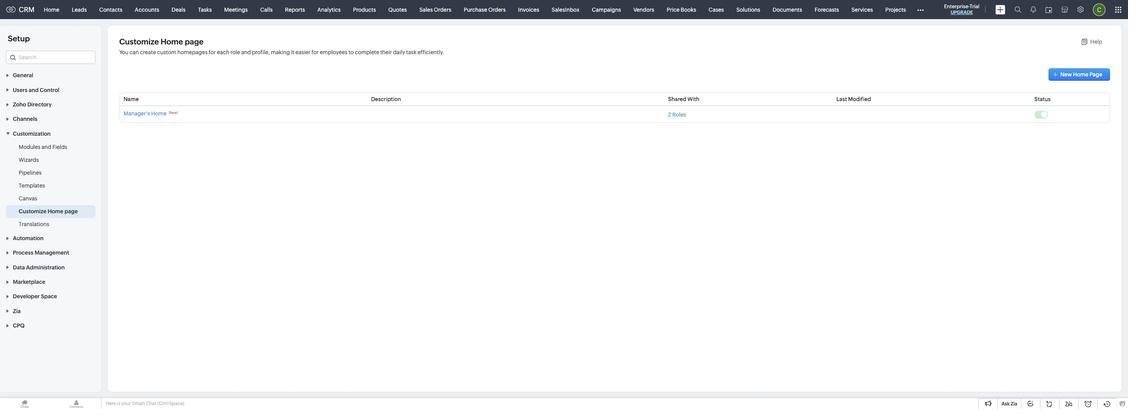 Task type: vqa. For each thing, say whether or not it's contained in the screenshot.
SERVICES Link on the right of page
yes



Task type: describe. For each thing, give the bounding box(es) containing it.
quotes
[[389, 6, 407, 13]]

1 for from the left
[[209, 49, 216, 55]]

projects
[[886, 6, 906, 13]]

search element
[[1010, 0, 1026, 19]]

upgrade
[[951, 10, 973, 15]]

chats image
[[0, 398, 49, 409]]

shared with
[[668, 96, 700, 102]]

name
[[124, 96, 139, 102]]

create menu element
[[991, 0, 1010, 19]]

customize inside customization region
[[19, 208, 46, 214]]

2 for from the left
[[312, 49, 319, 55]]

solutions
[[737, 6, 761, 13]]

services
[[852, 6, 873, 13]]

2 roles
[[668, 111, 686, 118]]

tasks link
[[192, 0, 218, 19]]

home left new!
[[151, 110, 167, 117]]

analytics link
[[311, 0, 347, 19]]

it
[[291, 49, 294, 55]]

canvas link
[[19, 194, 37, 202]]

their
[[380, 49, 392, 55]]

modules and fields
[[19, 144, 67, 150]]

calendar image
[[1046, 6, 1053, 13]]

2
[[668, 111, 671, 118]]

new
[[1061, 71, 1072, 78]]

profile element
[[1089, 0, 1111, 19]]

home inside "customize home page" link
[[48, 208, 63, 214]]

shared
[[668, 96, 687, 102]]

contacts link
[[93, 0, 129, 19]]

home inside home link
[[44, 6, 59, 13]]

new home page
[[1061, 71, 1103, 78]]

zoho directory button
[[0, 97, 101, 112]]

row containing name
[[120, 93, 1110, 106]]

channels
[[13, 116, 37, 122]]

profile image
[[1093, 3, 1106, 16]]

crm link
[[6, 5, 35, 14]]

invoices link
[[512, 0, 546, 19]]

solutions link
[[730, 0, 767, 19]]

automation button
[[0, 231, 101, 245]]

manager's home link
[[124, 110, 167, 117]]

salesinbox link
[[546, 0, 586, 19]]

enterprise-
[[945, 4, 970, 9]]

signals element
[[1026, 0, 1041, 19]]

search image
[[1015, 6, 1022, 13]]

complete
[[355, 49, 379, 55]]

and for users and control
[[29, 87, 39, 93]]

campaigns link
[[586, 0, 627, 19]]

last modified
[[837, 96, 871, 102]]

zoho directory
[[13, 101, 52, 108]]

price books link
[[661, 0, 703, 19]]

zoho
[[13, 101, 26, 108]]

data administration
[[13, 264, 65, 271]]

meetings
[[224, 6, 248, 13]]

templates
[[19, 182, 45, 189]]

marketplace button
[[0, 274, 101, 289]]

channels button
[[0, 112, 101, 126]]

data
[[13, 264, 25, 271]]

leads
[[72, 6, 87, 13]]

profile,
[[252, 49, 270, 55]]

to
[[349, 49, 354, 55]]

cpq button
[[0, 318, 101, 333]]

accounts link
[[129, 0, 165, 19]]

wizards link
[[19, 156, 39, 164]]

translations link
[[19, 220, 49, 228]]

customize home page link
[[19, 207, 78, 215]]

homepages
[[177, 49, 208, 55]]

invoices
[[518, 6, 539, 13]]

quotes link
[[382, 0, 413, 19]]

customize home page inside customization region
[[19, 208, 78, 214]]

calls link
[[254, 0, 279, 19]]

1 horizontal spatial zia
[[1011, 401, 1018, 407]]

here is your smart chat (ctrl+space)
[[106, 401, 184, 406]]

sales orders link
[[413, 0, 458, 19]]

each
[[217, 49, 229, 55]]

daily
[[393, 49, 405, 55]]

developer
[[13, 293, 40, 300]]

role
[[231, 49, 240, 55]]

tasks
[[198, 6, 212, 13]]

create
[[140, 49, 156, 55]]

management
[[35, 250, 69, 256]]

0 vertical spatial page
[[185, 37, 204, 46]]

general button
[[0, 68, 101, 82]]

ask
[[1002, 401, 1010, 407]]

0 vertical spatial and
[[241, 49, 251, 55]]

(ctrl+space)
[[157, 401, 184, 406]]

campaigns
[[592, 6, 621, 13]]

general
[[13, 72, 33, 79]]

deals
[[172, 6, 186, 13]]

books
[[681, 6, 697, 13]]

products link
[[347, 0, 382, 19]]

setup
[[8, 34, 30, 43]]



Task type: locate. For each thing, give the bounding box(es) containing it.
signals image
[[1031, 6, 1037, 13]]

0 horizontal spatial page
[[65, 208, 78, 214]]

1 horizontal spatial and
[[42, 144, 51, 150]]

services link
[[846, 0, 880, 19]]

developer space button
[[0, 289, 101, 304]]

customize home page up the custom
[[119, 37, 204, 46]]

pipelines link
[[19, 169, 42, 177]]

and left fields
[[42, 144, 51, 150]]

and right role
[[241, 49, 251, 55]]

status
[[1035, 96, 1051, 102]]

2 horizontal spatial and
[[241, 49, 251, 55]]

0 vertical spatial customize
[[119, 37, 159, 46]]

0 horizontal spatial for
[[209, 49, 216, 55]]

0 horizontal spatial zia
[[13, 308, 21, 314]]

sales orders
[[420, 6, 452, 13]]

cases
[[709, 6, 724, 13]]

1 horizontal spatial for
[[312, 49, 319, 55]]

1 vertical spatial and
[[29, 87, 39, 93]]

customize up translations
[[19, 208, 46, 214]]

cases link
[[703, 0, 730, 19]]

contacts image
[[52, 398, 101, 409]]

Other Modules field
[[913, 3, 929, 16]]

control
[[40, 87, 59, 93]]

documents
[[773, 6, 803, 13]]

page
[[1090, 71, 1103, 78]]

leads link
[[66, 0, 93, 19]]

canvas
[[19, 195, 37, 202]]

analytics
[[318, 6, 341, 13]]

process
[[13, 250, 33, 256]]

home up translations link
[[48, 208, 63, 214]]

roles
[[673, 111, 686, 118]]

1 horizontal spatial orders
[[488, 6, 506, 13]]

modified
[[848, 96, 871, 102]]

process management button
[[0, 245, 101, 260]]

1 horizontal spatial customize home page
[[119, 37, 204, 46]]

salesinbox
[[552, 6, 580, 13]]

purchase
[[464, 6, 487, 13]]

customize home page up translations link
[[19, 208, 78, 214]]

sales
[[420, 6, 433, 13]]

accounts
[[135, 6, 159, 13]]

1 horizontal spatial customize
[[119, 37, 159, 46]]

projects link
[[880, 0, 913, 19]]

orders
[[434, 6, 452, 13], [488, 6, 506, 13]]

users
[[13, 87, 27, 93]]

0 horizontal spatial customize
[[19, 208, 46, 214]]

description
[[371, 96, 401, 102]]

custom
[[157, 49, 176, 55]]

1 orders from the left
[[434, 6, 452, 13]]

meetings link
[[218, 0, 254, 19]]

documents link
[[767, 0, 809, 19]]

0 horizontal spatial customize home page
[[19, 208, 78, 214]]

2 orders from the left
[[488, 6, 506, 13]]

customization
[[13, 131, 51, 137]]

vendors
[[634, 6, 655, 13]]

create menu image
[[996, 5, 1006, 14]]

forecasts link
[[809, 0, 846, 19]]

1 vertical spatial customize
[[19, 208, 46, 214]]

directory
[[27, 101, 52, 108]]

home up the custom
[[161, 37, 183, 46]]

for left each
[[209, 49, 216, 55]]

reports link
[[279, 0, 311, 19]]

products
[[353, 6, 376, 13]]

forecasts
[[815, 6, 839, 13]]

for
[[209, 49, 216, 55], [312, 49, 319, 55]]

1 vertical spatial zia
[[1011, 401, 1018, 407]]

page up homepages
[[185, 37, 204, 46]]

help link
[[1082, 39, 1103, 45]]

0 vertical spatial zia
[[13, 308, 21, 314]]

page
[[185, 37, 204, 46], [65, 208, 78, 214]]

new home page button
[[1049, 68, 1111, 81]]

crm
[[19, 5, 35, 14]]

orders for purchase orders
[[488, 6, 506, 13]]

and right users
[[29, 87, 39, 93]]

zia right ask
[[1011, 401, 1018, 407]]

0 vertical spatial customize home page
[[119, 37, 204, 46]]

automation
[[13, 235, 44, 241]]

administration
[[26, 264, 65, 271]]

and inside customization region
[[42, 144, 51, 150]]

page inside customization region
[[65, 208, 78, 214]]

vendors link
[[627, 0, 661, 19]]

data administration button
[[0, 260, 101, 274]]

0 horizontal spatial and
[[29, 87, 39, 93]]

help
[[1091, 39, 1103, 45]]

fields
[[52, 144, 67, 150]]

1 vertical spatial page
[[65, 208, 78, 214]]

2 vertical spatial and
[[42, 144, 51, 150]]

ask zia
[[1002, 401, 1018, 407]]

orders for sales orders
[[434, 6, 452, 13]]

easier
[[296, 49, 311, 55]]

0 horizontal spatial orders
[[434, 6, 452, 13]]

zia button
[[0, 304, 101, 318]]

customization button
[[0, 126, 101, 141]]

home inside new home page button
[[1073, 71, 1089, 78]]

new!
[[169, 110, 178, 115]]

smart
[[132, 401, 145, 406]]

templates link
[[19, 182, 45, 189]]

None field
[[6, 51, 96, 64]]

enterprise-trial upgrade
[[945, 4, 980, 15]]

row
[[120, 93, 1110, 106]]

customization region
[[0, 141, 101, 231]]

1 horizontal spatial page
[[185, 37, 204, 46]]

reports
[[285, 6, 305, 13]]

space
[[41, 293, 57, 300]]

modules
[[19, 144, 40, 150]]

home
[[44, 6, 59, 13], [161, 37, 183, 46], [1073, 71, 1089, 78], [151, 110, 167, 117], [48, 208, 63, 214]]

price
[[667, 6, 680, 13]]

home right new
[[1073, 71, 1089, 78]]

orders right "sales"
[[434, 6, 452, 13]]

and for modules and fields
[[42, 144, 51, 150]]

trial
[[970, 4, 980, 9]]

home link
[[38, 0, 66, 19]]

home right crm
[[44, 6, 59, 13]]

Search text field
[[6, 51, 95, 64]]

and inside dropdown button
[[29, 87, 39, 93]]

1 vertical spatial customize home page
[[19, 208, 78, 214]]

page up automation dropdown button at the bottom of the page
[[65, 208, 78, 214]]

zia inside dropdown button
[[13, 308, 21, 314]]

wizards
[[19, 157, 39, 163]]

zia up cpq
[[13, 308, 21, 314]]

orders right the purchase
[[488, 6, 506, 13]]

for right "easier"
[[312, 49, 319, 55]]

calls
[[260, 6, 273, 13]]

is
[[117, 401, 120, 406]]

price books
[[667, 6, 697, 13]]

customize up can
[[119, 37, 159, 46]]



